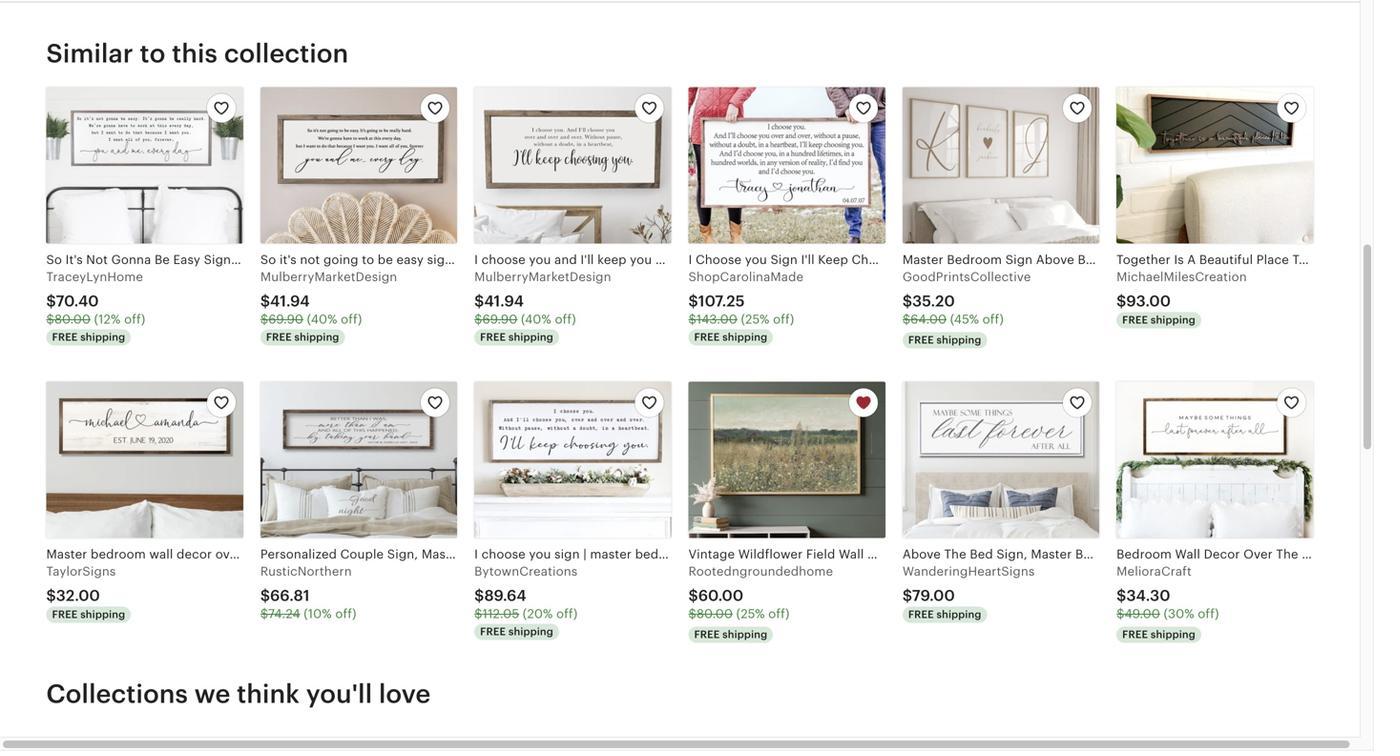 Task type: describe. For each thing, give the bounding box(es) containing it.
shipping for so it's not gonna be easy sign, you and me everyday sign, master bedroom wall decor, master bedroom sign, farmhouse sign, above bed decor image
[[80, 332, 125, 344]]

master bedroom wall decor over the bed-marriage signs-bedroom signs above bed-wedding gift for couple-bridal shower gift-wall decor bedroom image
[[46, 382, 243, 539]]

shipping for so it's not going to be easy sign | scripture wall decor | master bedroom decor | wall decor | bedroom wall art | wood framed signs image
[[294, 332, 339, 344]]

wanderingheartsigns
[[903, 565, 1035, 579]]

so it's not going to be easy sign | scripture wall decor | master bedroom decor | wall decor | bedroom wall art | wood framed signs image
[[260, 87, 457, 244]]

rusticnorthern
[[260, 565, 352, 579]]

mulberrymarketdesign $ 41.94 $ 69.90 (40% off) free shipping for so it's not going to be easy sign | scripture wall decor | master bedroom decor | wall decor | bedroom wall art | wood framed signs image
[[260, 270, 397, 344]]

free for i choose you sign | master bedroom decor | wall decor | bedroom wall art | wood framed sign | master bedroom sign | anniversary gift image
[[480, 627, 506, 638]]

free inside michaelmilescreation $ 93.00 free shipping
[[1122, 314, 1148, 326]]

shopcarolinamade $ 107.25 $ 143.00 (25% off) free shipping
[[688, 270, 804, 344]]

(25% for 107.25
[[741, 312, 770, 327]]

shopcarolinamade
[[688, 270, 804, 285]]

(40% for i choose you and i'll keep you choosing you | master bedroom sign | master bedroom decor | wall decor | bedroom wall art | wood framed sign "image"
[[521, 312, 551, 327]]

bedroom wall decor over the bed - maybe somethings last forever after all - master bedroom signs - anniversary wedding gift - anniversary image
[[1117, 382, 1313, 539]]

collections we think you'll love
[[46, 680, 431, 710]]

similar
[[46, 39, 133, 68]]

shipping inside taylorsigns $ 32.00 free shipping
[[80, 609, 125, 621]]

mulberrymarketdesign for so it's not going to be easy sign | scripture wall decor | master bedroom decor | wall decor | bedroom wall art | wood framed signs image
[[260, 270, 397, 285]]

(25% for 60.00
[[736, 607, 765, 622]]

traceylynhome $ 70.40 $ 80.00 (12% off) free shipping
[[46, 270, 145, 344]]

$ inside taylorsigns $ 32.00 free shipping
[[46, 588, 56, 605]]

similar to this collection
[[46, 39, 349, 68]]

taylorsigns
[[46, 565, 116, 579]]

off) for i choose you sign i'll keep choosing you personalized name date sign, master bedroom decor wood framed wedding anniversary gift for her image
[[773, 312, 794, 327]]

off) for 'vintage wildflower field wall art | field of flowers art | botanical wildflower art | 167' "image"
[[768, 607, 790, 622]]

free for i choose you and i'll keep you choosing you | master bedroom sign | master bedroom decor | wall decor | bedroom wall art | wood framed sign "image"
[[480, 332, 506, 344]]

off) for i choose you and i'll keep you choosing you | master bedroom sign | master bedroom decor | wall decor | bedroom wall art | wood framed sign "image"
[[555, 312, 576, 327]]

together is a beautiful place to be wood sign, bedroom wall decor, master bedroom sign, wedding sign, over the bed decor, gallery wall decor image
[[1117, 87, 1313, 244]]

free for master bedroom sign above bed, couple name sign above bed, bedroom wall decor, custom wedding gift unique, personalized wedding gift image
[[908, 335, 934, 346]]

mulberrymarketdesign for i choose you and i'll keep you choosing you | master bedroom sign | master bedroom decor | wall decor | bedroom wall art | wood framed sign "image"
[[474, 270, 611, 285]]

free for so it's not gonna be easy sign, you and me everyday sign, master bedroom wall decor, master bedroom sign, farmhouse sign, above bed decor image
[[52, 332, 78, 344]]

michaelmilescreation $ 93.00 free shipping
[[1117, 270, 1247, 326]]

collection
[[224, 39, 349, 68]]

$ inside michaelmilescreation $ 93.00 free shipping
[[1117, 293, 1126, 310]]

69.90 for i choose you and i'll keep you choosing you | master bedroom sign | master bedroom decor | wall decor | bedroom wall art | wood framed sign "image"
[[482, 312, 518, 327]]

goodprintscollective
[[903, 270, 1031, 285]]

64.00
[[911, 312, 947, 327]]

79.00
[[912, 588, 955, 605]]

melioracraft $ 34.30 $ 49.00 (30% off) free shipping
[[1117, 565, 1219, 641]]

off) inside rusticnorthern $ 66.81 $ 74.24 (10% off)
[[335, 607, 357, 622]]

i choose you sign i'll keep choosing you personalized name date sign, master bedroom decor wood framed wedding anniversary gift for her image
[[688, 87, 885, 244]]

love
[[379, 680, 431, 710]]

41.94 for i choose you and i'll keep you choosing you | master bedroom sign | master bedroom decor | wall decor | bedroom wall art | wood framed sign "image"
[[484, 293, 524, 310]]

off) for so it's not going to be easy sign | scripture wall decor | master bedroom decor | wall decor | bedroom wall art | wood framed signs image
[[341, 312, 362, 327]]



Task type: vqa. For each thing, say whether or not it's contained in the screenshot.
FREE related to I CHOOSE YOU SIGN I'LL KEEP CHOOSING YOU PERSONALIZED NAME DATE SIGN, MASTER BEDROOM DECOR WOOD FRAMED WEDDING ANNIVERSARY GIFT FOR HER image
yes



Task type: locate. For each thing, give the bounding box(es) containing it.
this
[[172, 39, 218, 68]]

free inside rootedngroundedhome $ 60.00 $ 80.00 (25% off) free shipping
[[694, 629, 720, 641]]

i choose you and i'll keep you choosing you | master bedroom sign | master bedroom decor | wall decor | bedroom wall art | wood framed sign image
[[474, 87, 671, 244]]

1 (40% from the left
[[307, 312, 337, 327]]

goodprintscollective $ 35.20 $ 64.00 (45% off) free shipping
[[903, 270, 1031, 346]]

80.00 inside rootedngroundedhome $ 60.00 $ 80.00 (25% off) free shipping
[[697, 607, 733, 622]]

0 horizontal spatial (40%
[[307, 312, 337, 327]]

michaelmilescreation
[[1117, 270, 1247, 285]]

2 41.94 from the left
[[484, 293, 524, 310]]

(25% right '143.00'
[[741, 312, 770, 327]]

above the bed sign, master bedroom sign, maybe some things last forever after all image
[[903, 382, 1099, 539]]

mulberrymarketdesign $ 41.94 $ 69.90 (40% off) free shipping
[[260, 270, 397, 344], [474, 270, 611, 344]]

shipping for i choose you sign i'll keep choosing you personalized name date sign, master bedroom decor wood framed wedding anniversary gift for her image
[[723, 332, 767, 344]]

(40%
[[307, 312, 337, 327], [521, 312, 551, 327]]

80.00 for 70.40
[[54, 312, 91, 327]]

1 horizontal spatial mulberrymarketdesign
[[474, 270, 611, 285]]

2 69.90 from the left
[[482, 312, 518, 327]]

off)
[[124, 312, 145, 327], [341, 312, 362, 327], [555, 312, 576, 327], [773, 312, 794, 327], [983, 312, 1004, 327], [335, 607, 357, 622], [556, 607, 578, 622], [768, 607, 790, 622], [1198, 607, 1219, 622]]

shipping inside bytowncreations $ 89.64 $ 112.05 (20% off) free shipping
[[508, 627, 553, 638]]

free for the bedroom wall decor over the bed - maybe somethings last forever after all - master bedroom signs - anniversary wedding gift - anniversary image
[[1122, 629, 1148, 641]]

master bedroom sign above bed, couple name sign above bed, bedroom wall decor, custom wedding gift unique, personalized wedding gift image
[[903, 87, 1099, 244]]

1 horizontal spatial 41.94
[[484, 293, 524, 310]]

1 41.94 from the left
[[270, 293, 310, 310]]

free inside shopcarolinamade $ 107.25 $ 143.00 (25% off) free shipping
[[694, 332, 720, 344]]

(20%
[[523, 607, 553, 622]]

0 horizontal spatial 41.94
[[270, 293, 310, 310]]

free
[[1122, 314, 1148, 326], [52, 332, 78, 344], [266, 332, 292, 344], [480, 332, 506, 344], [694, 332, 720, 344], [908, 335, 934, 346], [52, 609, 78, 621], [908, 609, 934, 621], [480, 627, 506, 638], [694, 629, 720, 641], [1122, 629, 1148, 641]]

(45%
[[950, 312, 979, 327]]

wanderingheartsigns $ 79.00 free shipping
[[903, 565, 1035, 621]]

shipping inside shopcarolinamade $ 107.25 $ 143.00 (25% off) free shipping
[[723, 332, 767, 344]]

66.81
[[270, 588, 310, 605]]

35.20
[[912, 293, 955, 310]]

shipping for the bedroom wall decor over the bed - maybe somethings last forever after all - master bedroom signs - anniversary wedding gift - anniversary image
[[1151, 629, 1196, 641]]

off) inside traceylynhome $ 70.40 $ 80.00 (12% off) free shipping
[[124, 312, 145, 327]]

(12%
[[94, 312, 121, 327]]

80.00
[[54, 312, 91, 327], [697, 607, 733, 622]]

34.30
[[1126, 588, 1170, 605]]

shipping inside melioracraft $ 34.30 $ 49.00 (30% off) free shipping
[[1151, 629, 1196, 641]]

bytowncreations $ 89.64 $ 112.05 (20% off) free shipping
[[474, 565, 578, 638]]

off) for i choose you sign | master bedroom decor | wall decor | bedroom wall art | wood framed sign | master bedroom sign | anniversary gift image
[[556, 607, 578, 622]]

collections
[[46, 680, 188, 710]]

shipping for master bedroom sign above bed, couple name sign above bed, bedroom wall decor, custom wedding gift unique, personalized wedding gift image
[[937, 335, 981, 346]]

69.90
[[268, 312, 303, 327], [482, 312, 518, 327]]

74.24
[[268, 607, 300, 622]]

$
[[46, 293, 56, 310], [260, 293, 270, 310], [474, 293, 484, 310], [688, 293, 698, 310], [903, 293, 912, 310], [1117, 293, 1126, 310], [46, 312, 54, 327], [260, 312, 268, 327], [474, 312, 482, 327], [688, 312, 697, 327], [903, 312, 911, 327], [46, 588, 56, 605], [260, 588, 270, 605], [474, 588, 484, 605], [688, 588, 698, 605], [903, 588, 912, 605], [1117, 588, 1126, 605], [260, 607, 268, 622], [474, 607, 482, 622], [688, 607, 697, 622], [1117, 607, 1125, 622]]

mulberrymarketdesign
[[260, 270, 397, 285], [474, 270, 611, 285]]

60.00
[[698, 588, 744, 605]]

1 horizontal spatial (40%
[[521, 312, 551, 327]]

93.00
[[1126, 293, 1171, 310]]

143.00
[[697, 312, 737, 327]]

41.94
[[270, 293, 310, 310], [484, 293, 524, 310]]

32.00
[[56, 588, 100, 605]]

free inside the wanderingheartsigns $ 79.00 free shipping
[[908, 609, 934, 621]]

off) for master bedroom sign above bed, couple name sign above bed, bedroom wall decor, custom wedding gift unique, personalized wedding gift image
[[983, 312, 1004, 327]]

(25% down 60.00
[[736, 607, 765, 622]]

off) for so it's not gonna be easy sign, you and me everyday sign, master bedroom wall decor, master bedroom sign, farmhouse sign, above bed decor image
[[124, 312, 145, 327]]

vintage wildflower field wall art | field of flowers art | botanical wildflower art | 167 image
[[688, 382, 885, 539]]

(25%
[[741, 312, 770, 327], [736, 607, 765, 622]]

shipping for 'vintage wildflower field wall art | field of flowers art | botanical wildflower art | 167' "image"
[[723, 629, 767, 641]]

so it's not gonna be easy sign, you and me everyday sign, master bedroom wall decor, master bedroom sign, farmhouse sign, above bed decor image
[[46, 87, 243, 244]]

1 vertical spatial (25%
[[736, 607, 765, 622]]

89.64
[[484, 588, 526, 605]]

shipping for i choose you sign | master bedroom decor | wall decor | bedroom wall art | wood framed sign | master bedroom sign | anniversary gift image
[[508, 627, 553, 638]]

0 horizontal spatial mulberrymarketdesign $ 41.94 $ 69.90 (40% off) free shipping
[[260, 270, 397, 344]]

shipping
[[1151, 314, 1196, 326], [80, 332, 125, 344], [294, 332, 339, 344], [508, 332, 553, 344], [723, 332, 767, 344], [937, 335, 981, 346], [80, 609, 125, 621], [937, 609, 981, 621], [508, 627, 553, 638], [723, 629, 767, 641], [1151, 629, 1196, 641]]

off) inside goodprintscollective $ 35.20 $ 64.00 (45% off) free shipping
[[983, 312, 1004, 327]]

free inside melioracraft $ 34.30 $ 49.00 (30% off) free shipping
[[1122, 629, 1148, 641]]

free for so it's not going to be easy sign | scripture wall decor | master bedroom decor | wall decor | bedroom wall art | wood framed signs image
[[266, 332, 292, 344]]

melioracraft
[[1117, 565, 1192, 579]]

rusticnorthern $ 66.81 $ 74.24 (10% off)
[[260, 565, 357, 622]]

mulberrymarketdesign $ 41.94 $ 69.90 (40% off) free shipping for i choose you and i'll keep you choosing you | master bedroom sign | master bedroom decor | wall decor | bedroom wall art | wood framed sign "image"
[[474, 270, 611, 344]]

1 vertical spatial 80.00
[[697, 607, 733, 622]]

0 vertical spatial 80.00
[[54, 312, 91, 327]]

think
[[237, 680, 300, 710]]

0 vertical spatial (25%
[[741, 312, 770, 327]]

2 (40% from the left
[[521, 312, 551, 327]]

1 mulberrymarketdesign $ 41.94 $ 69.90 (40% off) free shipping from the left
[[260, 270, 397, 344]]

free inside bytowncreations $ 89.64 $ 112.05 (20% off) free shipping
[[480, 627, 506, 638]]

free for 'vintage wildflower field wall art | field of flowers art | botanical wildflower art | 167' "image"
[[694, 629, 720, 641]]

off) inside shopcarolinamade $ 107.25 $ 143.00 (25% off) free shipping
[[773, 312, 794, 327]]

(25% inside shopcarolinamade $ 107.25 $ 143.00 (25% off) free shipping
[[741, 312, 770, 327]]

we
[[194, 680, 230, 710]]

off) inside melioracraft $ 34.30 $ 49.00 (30% off) free shipping
[[1198, 607, 1219, 622]]

0 horizontal spatial 80.00
[[54, 312, 91, 327]]

shipping inside rootedngroundedhome $ 60.00 $ 80.00 (25% off) free shipping
[[723, 629, 767, 641]]

1 69.90 from the left
[[268, 312, 303, 327]]

free for i choose you sign i'll keep choosing you personalized name date sign, master bedroom decor wood framed wedding anniversary gift for her image
[[694, 332, 720, 344]]

shipping inside traceylynhome $ 70.40 $ 80.00 (12% off) free shipping
[[80, 332, 125, 344]]

free inside goodprintscollective $ 35.20 $ 64.00 (45% off) free shipping
[[908, 335, 934, 346]]

free inside taylorsigns $ 32.00 free shipping
[[52, 609, 78, 621]]

you'll
[[306, 680, 372, 710]]

80.00 down 60.00
[[697, 607, 733, 622]]

0 horizontal spatial 69.90
[[268, 312, 303, 327]]

70.40
[[56, 293, 99, 310]]

i choose you sign | master bedroom decor | wall decor | bedroom wall art | wood framed sign | master bedroom sign | anniversary gift image
[[474, 382, 671, 539]]

shipping inside michaelmilescreation $ 93.00 free shipping
[[1151, 314, 1196, 326]]

1 horizontal spatial 80.00
[[697, 607, 733, 622]]

traceylynhome
[[46, 270, 143, 285]]

off) inside rootedngroundedhome $ 60.00 $ 80.00 (25% off) free shipping
[[768, 607, 790, 622]]

shipping inside goodprintscollective $ 35.20 $ 64.00 (45% off) free shipping
[[937, 335, 981, 346]]

rootedngroundedhome
[[688, 565, 833, 579]]

(30%
[[1164, 607, 1194, 622]]

rootedngroundedhome $ 60.00 $ 80.00 (25% off) free shipping
[[688, 565, 833, 641]]

to
[[140, 39, 166, 68]]

80.00 down 70.40
[[54, 312, 91, 327]]

off) inside bytowncreations $ 89.64 $ 112.05 (20% off) free shipping
[[556, 607, 578, 622]]

$ inside the wanderingheartsigns $ 79.00 free shipping
[[903, 588, 912, 605]]

taylorsigns $ 32.00 free shipping
[[46, 565, 125, 621]]

1 horizontal spatial 69.90
[[482, 312, 518, 327]]

1 horizontal spatial mulberrymarketdesign $ 41.94 $ 69.90 (40% off) free shipping
[[474, 270, 611, 344]]

shipping for i choose you and i'll keep you choosing you | master bedroom sign | master bedroom decor | wall decor | bedroom wall art | wood framed sign "image"
[[508, 332, 553, 344]]

(40% for so it's not going to be easy sign | scripture wall decor | master bedroom decor | wall decor | bedroom wall art | wood framed signs image
[[307, 312, 337, 327]]

80.00 inside traceylynhome $ 70.40 $ 80.00 (12% off) free shipping
[[54, 312, 91, 327]]

0 horizontal spatial mulberrymarketdesign
[[260, 270, 397, 285]]

49.00
[[1125, 607, 1160, 622]]

112.05
[[482, 607, 519, 622]]

shipping inside the wanderingheartsigns $ 79.00 free shipping
[[937, 609, 981, 621]]

(25% inside rootedngroundedhome $ 60.00 $ 80.00 (25% off) free shipping
[[736, 607, 765, 622]]

1 mulberrymarketdesign from the left
[[260, 270, 397, 285]]

off) for the bedroom wall decor over the bed - maybe somethings last forever after all - master bedroom signs - anniversary wedding gift - anniversary image
[[1198, 607, 1219, 622]]

80.00 for 60.00
[[697, 607, 733, 622]]

2 mulberrymarketdesign $ 41.94 $ 69.90 (40% off) free shipping from the left
[[474, 270, 611, 344]]

69.90 for so it's not going to be easy sign | scripture wall decor | master bedroom decor | wall decor | bedroom wall art | wood framed signs image
[[268, 312, 303, 327]]

(10%
[[304, 607, 332, 622]]

2 mulberrymarketdesign from the left
[[474, 270, 611, 285]]

free inside traceylynhome $ 70.40 $ 80.00 (12% off) free shipping
[[52, 332, 78, 344]]

41.94 for so it's not going to be easy sign | scripture wall decor | master bedroom decor | wall decor | bedroom wall art | wood framed signs image
[[270, 293, 310, 310]]

personalized couple sign, master bedroom wall decor, over the bed wood sign, wedding gift image
[[260, 382, 457, 539]]

bytowncreations
[[474, 565, 578, 579]]

107.25
[[698, 293, 745, 310]]



